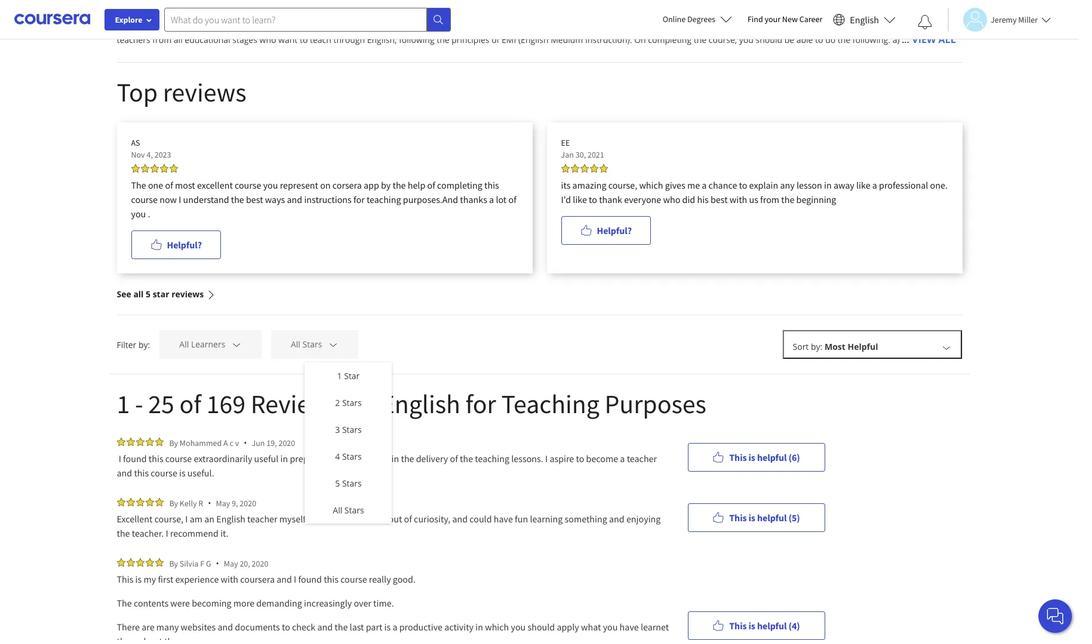 Task type: vqa. For each thing, say whether or not it's contained in the screenshot.
Information about the projects section image
no



Task type: describe. For each thing, give the bounding box(es) containing it.
many
[[156, 621, 179, 633]]

your
[[765, 14, 781, 24]]

course up the useful.
[[165, 453, 192, 465]]

1 horizontal spatial like
[[857, 179, 871, 191]]

share
[[317, 7, 339, 18]]

should inside "there are many websites and documents to check and the last part is a productive activity in which you should apply what you have learnet throughout the course."
[[528, 621, 555, 633]]

1 vertical spatial found
[[298, 573, 322, 585]]

reviews inside "button"
[[172, 289, 204, 300]]

a inside colleagues from universities all over the world who share the same discipline and discourse community, to ask questions and exchange ideas. this mooc targets lecturers who wish to begin using english in their teaching. a priori, this means university lecturers from countries where english is not the l1 or a widely-used language (romance language-speaking countries, for example), though in fact the course is open to teachers from all educational stages who want to teach through english, following the principles of emi (english medium instruction).  on completing the course, you should be able to do the following.  a) ... view all
[[486, 19, 490, 30]]

(english
[[518, 34, 549, 45]]

course inside colleagues from universities all over the world who share the same discipline and discourse community, to ask questions and exchange ideas. this mooc targets lecturers who wish to begin using english in their teaching. a priori, this means university lecturers from countries where english is not the l1 or a widely-used language (romance language-speaking countries, for example), though in fact the course is open to teachers from all educational stages who want to teach through english, following the principles of emi (english medium instruction).  on completing the course, you should be able to do the following.  a) ... view all
[[860, 19, 887, 30]]

i inside the one of most excellent course you represent on corsera app by the help of completing this course now i understand the best ways and instructions for teaching purposes.and thanks a lot of you .
[[179, 194, 181, 205]]

fact
[[829, 19, 843, 30]]

the right the do
[[838, 34, 851, 45]]

(5)
[[789, 512, 800, 524]]

do
[[826, 34, 836, 45]]

could
[[470, 513, 492, 525]]

who left want
[[260, 34, 276, 45]]

teach
[[310, 34, 331, 45]]

the down many
[[164, 636, 178, 640]]

2020 inside by mohammed a c v • jun 19, 2020
[[279, 438, 295, 448]]

now
[[160, 194, 177, 205]]

who left share
[[298, 7, 315, 18]]

1 star menu item
[[305, 363, 392, 389]]

the up university
[[258, 7, 271, 18]]

you left .
[[131, 208, 146, 220]]

understand
[[183, 194, 229, 205]]

l1
[[464, 19, 473, 30]]

is inside i found this course extraordinarily useful in preparing and especially  in the delivery of the teaching lessons. i aspire to become a teacher and this course is useful.
[[179, 467, 186, 479]]

jun
[[252, 438, 265, 448]]

us
[[749, 194, 759, 205]]

becoming
[[192, 597, 232, 609]]

over inside colleagues from universities all over the world who share the same discipline and discourse community, to ask questions and exchange ideas. this mooc targets lecturers who wish to begin using english in their teaching. a priori, this means university lecturers from countries where english is not the l1 or a widely-used language (romance language-speaking countries, for example), though in fact the course is open to teachers from all educational stages who want to teach through english, following the principles of emi (english medium instruction).  on completing the course, you should be able to do the following.  a) ... view all
[[239, 7, 256, 18]]

0 vertical spatial •
[[244, 437, 247, 449]]

ee jan 30, 2021
[[561, 137, 604, 160]]

this inside colleagues from universities all over the world who share the same discipline and discourse community, to ask questions and exchange ideas. this mooc targets lecturers who wish to begin using english in their teaching. a priori, this means university lecturers from countries where english is not the l1 or a widely-used language (romance language-speaking countries, for example), though in fact the course is open to teachers from all educational stages who want to teach through english, following the principles of emi (english medium instruction).  on completing the course, you should be able to do the following.  a) ... view all
[[187, 19, 202, 30]]

extraordinarily
[[194, 453, 252, 465]]

chevron down image
[[941, 342, 952, 353]]

lot
[[496, 194, 507, 205]]

this up excellent
[[134, 467, 149, 479]]

3
[[335, 424, 340, 435]]

from inside its amazing course, which gives me a chance to explain any lesson in away like a professional one. i'd like to thank everyone who did his best with us from the beginning
[[760, 194, 780, 205]]

colleagues from universities all over the world who share the same discipline and discourse community, to ask questions and exchange ideas. this mooc targets lecturers who wish to begin using english in their teaching. a priori, this means university lecturers from countries where english is not the l1 or a widely-used language (romance language-speaking countries, for example), though in fact the course is open to teachers from all educational stages who want to teach through english, following the principles of emi (english medium instruction).  on completing the course, you should be able to do the following.  a) ... view all
[[117, 7, 956, 46]]

discourse
[[435, 7, 472, 18]]

widely-
[[492, 19, 520, 30]]

course, inside its amazing course, which gives me a chance to explain any lesson in away like a professional one. i'd like to thank everyone who did his best with us from the beginning
[[609, 179, 637, 191]]

0 vertical spatial reviews
[[163, 76, 246, 109]]

is left (4)
[[749, 620, 756, 632]]

career
[[800, 14, 823, 24]]

30,
[[576, 149, 586, 160]]

english up 'following'
[[395, 19, 423, 30]]

is left my
[[135, 573, 142, 585]]

curiosity,
[[414, 513, 451, 525]]

stars for 2 stars menu item
[[342, 397, 362, 409]]

this is helpful (4) button
[[688, 611, 825, 640]]

the left last
[[335, 621, 348, 633]]

v
[[235, 438, 239, 448]]

stars inside dropdown button
[[303, 339, 322, 350]]

of inside colleagues from universities all over the world who share the same discipline and discourse community, to ask questions and exchange ideas. this mooc targets lecturers who wish to begin using english in their teaching. a priori, this means university lecturers from countries where english is not the l1 or a widely-used language (romance language-speaking countries, for example), though in fact the course is open to teachers from all educational stages who want to teach through english, following the principles of emi (english medium instruction).  on completing the course, you should be able to do the following.  a) ... view all
[[492, 34, 500, 45]]

silvia
[[180, 558, 199, 569]]

the up the countries
[[341, 7, 354, 18]]

which inside "there are many websites and documents to check and the last part is a productive activity in which you should apply what you have learnet throughout the course."
[[485, 621, 509, 633]]

coursera image
[[14, 10, 90, 29]]

and left 'enjoying' at the bottom right
[[609, 513, 625, 525]]

and up (romance
[[588, 7, 603, 18]]

the for the contents were becoming more demanding increasingly over time.
[[117, 597, 132, 609]]

in right useful
[[281, 453, 288, 465]]

have inside excellent course, i am an english teacher myself and took the course out of curiosity, and could have fun learning something and enjoying the teacher. i recommend it.
[[494, 513, 513, 525]]

course left really
[[341, 573, 367, 585]]

from down priori,
[[152, 34, 172, 45]]

amazing
[[573, 179, 607, 191]]

the right the 'took'
[[345, 513, 358, 525]]

helpful for (6)
[[757, 451, 787, 463]]

you right what
[[603, 621, 618, 633]]

countries
[[330, 19, 367, 30]]

you left apply
[[511, 621, 526, 633]]

from up priori,
[[160, 7, 179, 18]]

to left the do
[[815, 34, 823, 45]]

learnet
[[641, 621, 669, 633]]

for inside the one of most excellent course you represent on corsera app by the help of completing this course now i understand the best ways and instructions for teaching purposes.and thanks a lot of you .
[[354, 194, 365, 205]]

last
[[350, 621, 364, 633]]

to right 'chance'
[[739, 179, 748, 191]]

fun
[[515, 513, 528, 525]]

all stars menu item
[[305, 497, 392, 524]]

language-
[[620, 19, 658, 30]]

4,
[[147, 149, 153, 160]]

2023
[[155, 149, 171, 160]]

.
[[148, 208, 150, 220]]

an
[[204, 513, 214, 525]]

this for this is my first experience with coursera and i found this course really good.
[[117, 573, 133, 585]]

really
[[369, 573, 391, 585]]

is inside button
[[749, 512, 756, 524]]

mooc
[[688, 7, 714, 18]]

its
[[561, 179, 571, 191]]

new
[[782, 14, 798, 24]]

a left professional
[[873, 179, 877, 191]]

of inside excellent course, i am an english teacher myself and took the course out of curiosity, and could have fun learning something and enjoying the teacher. i recommend it.
[[404, 513, 412, 525]]

discipline
[[379, 7, 415, 18]]

5 stars
[[335, 478, 362, 489]]

a inside "there are many websites and documents to check and the last part is a productive activity in which you should apply what you have learnet throughout the course."
[[393, 621, 398, 633]]

169
[[206, 388, 246, 421]]

explore
[[115, 14, 142, 25]]

this down 25
[[149, 453, 163, 465]]

1 chevron down image from the left
[[231, 340, 242, 350]]

19,
[[267, 438, 277, 448]]

chat with us image
[[1046, 607, 1065, 626]]

took
[[325, 513, 343, 525]]

the right fact
[[845, 19, 858, 30]]

the inside its amazing course, which gives me a chance to explain any lesson in away like a professional one. i'd like to thank everyone who did his best with us from the beginning
[[782, 194, 795, 205]]

this up increasingly in the left bottom of the page
[[324, 573, 339, 585]]

show notifications image
[[918, 15, 932, 29]]

and up the demanding
[[277, 573, 292, 585]]

-
[[135, 388, 143, 421]]

and up excellent
[[117, 467, 132, 479]]

5 inside "see all 5 star reviews" "button"
[[146, 289, 151, 300]]

or
[[475, 19, 483, 30]]

to left ask
[[523, 7, 531, 18]]

principles
[[452, 34, 490, 45]]

should inside colleagues from universities all over the world who share the same discipline and discourse community, to ask questions and exchange ideas. this mooc targets lecturers who wish to begin using english in their teaching. a priori, this means university lecturers from countries where english is not the l1 or a widely-used language (romance language-speaking countries, for example), though in fact the course is open to teachers from all educational stages who want to teach through english, following the principles of emi (english medium instruction).  on completing the course, you should be able to do the following.  a) ... view all
[[756, 34, 783, 45]]

found inside i found this course extraordinarily useful in preparing and especially  in the delivery of the teaching lessons. i aspire to become a teacher and this course is useful.
[[123, 453, 147, 465]]

language
[[541, 19, 577, 30]]

to right wish
[[821, 7, 829, 18]]

english up open
[[878, 7, 906, 18]]

filter by:
[[117, 339, 150, 350]]

become
[[586, 453, 618, 465]]

course right "excellent"
[[235, 179, 261, 191]]

in left fact
[[819, 19, 827, 30]]

speaking
[[658, 19, 693, 30]]

have inside "there are many websites and documents to check and the last part is a productive activity in which you should apply what you have learnet throughout the course."
[[620, 621, 639, 633]]

of right the lot on the left of the page
[[509, 194, 517, 205]]

all inside dropdown button
[[291, 339, 300, 350]]

useful.
[[187, 467, 214, 479]]

the down excellent
[[117, 527, 130, 539]]

all stars inside dropdown button
[[291, 339, 322, 350]]

completing inside the one of most excellent course you represent on corsera app by the help of completing this course now i understand the best ways and instructions for teaching purposes.and thanks a lot of you .
[[437, 179, 483, 191]]

may inside by kelly r • may 9, 2020
[[216, 498, 230, 509]]

professional
[[879, 179, 929, 191]]

best inside its amazing course, which gives me a chance to explain any lesson in away like a professional one. i'd like to thank everyone who did his best with us from the beginning
[[711, 194, 728, 205]]

english inside excellent course, i am an english teacher myself and took the course out of curiosity, and could have fun learning something and enjoying the teacher. i recommend it.
[[216, 513, 245, 525]]

all inside colleagues from universities all over the world who share the same discipline and discourse community, to ask questions and exchange ideas. this mooc targets lecturers who wish to begin using english in their teaching. a priori, this means university lecturers from countries where english is not the l1 or a widely-used language (romance language-speaking countries, for example), though in fact the course is open to teachers from all educational stages who want to teach through english, following the principles of emi (english medium instruction).  on completing the course, you should be able to do the following.  a) ... view all
[[939, 33, 956, 46]]

1 vertical spatial helpful?
[[167, 239, 202, 251]]

g
[[206, 558, 211, 569]]

of right 25
[[179, 388, 201, 421]]

and left the 'took'
[[308, 513, 323, 525]]

all stars button
[[271, 330, 358, 359]]

of up purposes.and
[[427, 179, 435, 191]]

to right want
[[300, 34, 308, 45]]

is inside "there are many websites and documents to check and the last part is a productive activity in which you should apply what you have learnet throughout the course."
[[384, 621, 391, 633]]

learning
[[530, 513, 563, 525]]

is left open
[[889, 19, 895, 30]]

who up though at the top of the page
[[782, 7, 799, 18]]

wish
[[801, 7, 819, 18]]

this inside colleagues from universities all over the world who share the same discipline and discourse community, to ask questions and exchange ideas. this mooc targets lecturers who wish to begin using english in their teaching. a priori, this means university lecturers from countries where english is not the l1 or a widely-used language (romance language-speaking countries, for example), though in fact the course is open to teachers from all educational stages who want to teach through english, following the principles of emi (english medium instruction).  on completing the course, you should be able to do the following.  a) ... view all
[[670, 7, 686, 18]]

online
[[663, 14, 686, 24]]

were
[[170, 597, 190, 609]]

this for this is helpful (6)
[[730, 451, 747, 463]]

a inside by mohammed a c v • jun 19, 2020
[[223, 438, 228, 448]]

by inside 'by silvia f g • may 20, 2020'
[[169, 558, 178, 569]]

is left (6)
[[749, 451, 756, 463]]

view all button
[[912, 31, 957, 48]]

this for this is helpful (4)
[[730, 620, 747, 632]]

1 horizontal spatial •
[[216, 558, 219, 569]]

online degrees
[[663, 14, 716, 24]]

excellent
[[197, 179, 233, 191]]

course, inside colleagues from universities all over the world who share the same discipline and discourse community, to ask questions and exchange ideas. this mooc targets lecturers who wish to begin using english in their teaching. a priori, this means university lecturers from countries where english is not the l1 or a widely-used language (romance language-speaking countries, for example), though in fact the course is open to teachers from all educational stages who want to teach through english, following the principles of emi (english medium instruction).  on completing the course, you should be able to do the following.  a) ... view all
[[709, 34, 737, 45]]

1 horizontal spatial helpful? button
[[561, 216, 651, 245]]

miller
[[1019, 14, 1038, 25]]

course.
[[179, 636, 208, 640]]

english up delivery
[[381, 388, 460, 421]]

of right one
[[165, 179, 173, 191]]

did
[[682, 194, 695, 205]]

top
[[117, 76, 158, 109]]

course inside excellent course, i am an english teacher myself and took the course out of curiosity, and could have fun learning something and enjoying the teacher. i recommend it.
[[360, 513, 387, 525]]

the one of most excellent course you represent on corsera app by the help of completing this course now i understand the best ways and instructions for teaching purposes.and thanks a lot of you .
[[131, 179, 517, 220]]

jeremy miller
[[991, 14, 1038, 25]]

instructions
[[304, 194, 352, 205]]

with inside its amazing course, which gives me a chance to explain any lesson in away like a professional one. i'd like to thank everyone who did his best with us from the beginning
[[730, 194, 747, 205]]

0 horizontal spatial with
[[221, 573, 238, 585]]

explain
[[749, 179, 779, 191]]

questions
[[548, 7, 586, 18]]

online degrees button
[[653, 6, 742, 32]]

to inside i found this course extraordinarily useful in preparing and especially  in the delivery of the teaching lessons. i aspire to become a teacher and this course is useful.
[[576, 453, 584, 465]]

by mohammed a c v • jun 19, 2020
[[169, 437, 295, 449]]

to down "amazing"
[[589, 194, 597, 205]]

time.
[[373, 597, 394, 609]]

increasingly
[[304, 597, 352, 609]]

find
[[748, 14, 763, 24]]



Task type: locate. For each thing, give the bounding box(es) containing it.
helpful left (4)
[[757, 620, 787, 632]]

1 vertical spatial teaching
[[475, 453, 510, 465]]

this left my
[[117, 573, 133, 585]]

best inside the one of most excellent course you represent on corsera app by the help of completing this course now i understand the best ways and instructions for teaching purposes.and thanks a lot of you .
[[246, 194, 263, 205]]

all right view
[[939, 33, 956, 46]]

1 vertical spatial reviews
[[172, 289, 204, 300]]

stars for all stars menu item
[[345, 505, 364, 516]]

3 stars menu item
[[305, 416, 392, 443]]

0 horizontal spatial should
[[528, 621, 555, 633]]

1 left star
[[337, 370, 342, 382]]

to inside "there are many websites and documents to check and the last part is a productive activity in which you should apply what you have learnet throughout the course."
[[282, 621, 290, 633]]

completing inside colleagues from universities all over the world who share the same discipline and discourse community, to ask questions and exchange ideas. this mooc targets lecturers who wish to begin using english in their teaching. a priori, this means university lecturers from countries where english is not the l1 or a widely-used language (romance language-speaking countries, for example), though in fact the course is open to teachers from all educational stages who want to teach through english, following the principles of emi (english medium instruction).  on completing the course, you should be able to do the following.  a) ... view all
[[648, 34, 692, 45]]

stars up all stars menu item
[[342, 478, 362, 489]]

0 vertical spatial teaching
[[367, 194, 401, 205]]

over left time. at left bottom
[[354, 597, 371, 609]]

by for i
[[169, 498, 178, 509]]

0 vertical spatial may
[[216, 498, 230, 509]]

1 - 25 of 169 reviews for english for teaching purposes
[[117, 388, 707, 421]]

1 horizontal spatial with
[[730, 194, 747, 205]]

by left silvia
[[169, 558, 178, 569]]

which up everyone
[[639, 179, 663, 191]]

1 vertical spatial the
[[117, 597, 132, 609]]

what
[[581, 621, 601, 633]]

be
[[785, 34, 795, 45]]

0 vertical spatial 1
[[337, 370, 342, 382]]

course, inside excellent course, i am an english teacher myself and took the course out of curiosity, and could have fun learning something and enjoying the teacher. i recommend it.
[[154, 513, 183, 525]]

25
[[148, 388, 174, 421]]

the left delivery
[[401, 453, 414, 465]]

like right i'd
[[573, 194, 587, 205]]

•
[[244, 437, 247, 449], [208, 498, 211, 509], [216, 558, 219, 569]]

4 stars
[[335, 451, 362, 462]]

in inside "there are many websites and documents to check and the last part is a productive activity in which you should apply what you have learnet throughout the course."
[[476, 621, 483, 633]]

0 horizontal spatial helpful?
[[167, 239, 202, 251]]

0 vertical spatial lecturers
[[745, 7, 780, 18]]

app
[[364, 179, 379, 191]]

1 horizontal spatial chevron down image
[[328, 340, 339, 350]]

is left (5)
[[749, 512, 756, 524]]

instruction).
[[585, 34, 632, 45]]

course,
[[709, 34, 737, 45], [609, 179, 637, 191], [154, 513, 183, 525]]

and right check at the bottom left
[[317, 621, 333, 633]]

and inside the one of most excellent course you represent on corsera app by the help of completing this course now i understand the best ways and instructions for teaching purposes.and thanks a lot of you .
[[287, 194, 302, 205]]

filled star image
[[131, 164, 139, 173], [571, 164, 579, 173], [590, 164, 598, 173], [126, 438, 135, 446], [136, 438, 144, 446], [145, 438, 154, 446], [155, 438, 163, 446], [117, 498, 125, 507], [126, 498, 135, 507], [136, 498, 144, 507], [117, 559, 125, 567], [136, 559, 144, 567], [145, 559, 154, 567]]

by:
[[139, 339, 150, 350]]

teacher
[[627, 453, 657, 465], [247, 513, 278, 525]]

reviews right "star"
[[172, 289, 204, 300]]

by left kelly
[[169, 498, 178, 509]]

emi
[[502, 34, 516, 45]]

0 vertical spatial all
[[228, 7, 237, 18]]

stars right 2
[[342, 397, 362, 409]]

stars for 3 stars menu item
[[342, 424, 362, 435]]

of inside i found this course extraordinarily useful in preparing and especially  in the delivery of the teaching lessons. i aspire to become a teacher and this course is useful.
[[450, 453, 458, 465]]

f
[[200, 558, 204, 569]]

3 helpful from the top
[[757, 620, 787, 632]]

1 vertical spatial by
[[169, 498, 178, 509]]

ee
[[561, 137, 570, 148]]

menu
[[305, 363, 392, 524]]

websites
[[181, 621, 216, 633]]

a right or
[[486, 19, 490, 30]]

1 vertical spatial lecturers
[[272, 19, 307, 30]]

who inside its amazing course, which gives me a chance to explain any lesson in away like a professional one. i'd like to thank everyone who did his best with us from the beginning
[[663, 194, 681, 205]]

completing down speaking
[[648, 34, 692, 45]]

i
[[179, 194, 181, 205], [119, 453, 121, 465], [545, 453, 548, 465], [185, 513, 188, 525], [166, 527, 168, 539], [294, 573, 296, 585]]

in left 'away'
[[824, 179, 832, 191]]

should left apply
[[528, 621, 555, 633]]

1 vertical spatial may
[[224, 558, 238, 569]]

0 horizontal spatial •
[[208, 498, 211, 509]]

see
[[117, 289, 131, 300]]

course, down kelly
[[154, 513, 183, 525]]

the down discourse
[[449, 19, 462, 30]]

by inside by kelly r • may 9, 2020
[[169, 498, 178, 509]]

the contents were becoming more demanding increasingly over time.
[[117, 597, 394, 609]]

the down any
[[782, 194, 795, 205]]

1 horizontal spatial course,
[[609, 179, 637, 191]]

and up 5 stars
[[331, 453, 346, 465]]

purposes
[[605, 388, 707, 421]]

of right out
[[404, 513, 412, 525]]

you inside colleagues from universities all over the world who share the same discipline and discourse community, to ask questions and exchange ideas. this mooc targets lecturers who wish to begin using english in their teaching. a priori, this means university lecturers from countries where english is not the l1 or a widely-used language (romance language-speaking countries, for example), though in fact the course is open to teachers from all educational stages who want to teach through english, following the principles of emi (english medium instruction).  on completing the course, you should be able to do the following.  a) ... view all
[[739, 34, 754, 45]]

0 vertical spatial 2020
[[279, 438, 295, 448]]

0 horizontal spatial have
[[494, 513, 513, 525]]

stars inside menu item
[[342, 451, 362, 462]]

0 horizontal spatial course,
[[154, 513, 183, 525]]

documents
[[235, 621, 280, 633]]

helpful inside this is helpful (4) button
[[757, 620, 787, 632]]

teachers
[[117, 34, 150, 45]]

2 best from the left
[[711, 194, 728, 205]]

1 horizontal spatial over
[[354, 597, 371, 609]]

teaching inside the one of most excellent course you represent on corsera app by the help of completing this course now i understand the best ways and instructions for teaching purposes.and thanks a lot of you .
[[367, 194, 401, 205]]

all inside menu item
[[333, 505, 342, 516]]

helpful? button down the thank
[[561, 216, 651, 245]]

all stars
[[291, 339, 322, 350], [333, 505, 364, 516]]

2020 inside by kelly r • may 9, 2020
[[240, 498, 256, 509]]

though
[[789, 19, 817, 30]]

0 vertical spatial found
[[123, 453, 147, 465]]

thank
[[599, 194, 622, 205]]

a right me
[[702, 179, 707, 191]]

1 vertical spatial •
[[208, 498, 211, 509]]

in right activity
[[476, 621, 483, 633]]

0 horizontal spatial a
[[154, 19, 160, 30]]

0 horizontal spatial found
[[123, 453, 147, 465]]

have
[[494, 513, 513, 525], [620, 621, 639, 633]]

teacher inside excellent course, i am an english teacher myself and took the course out of curiosity, and could have fun learning something and enjoying the teacher. i recommend it.
[[247, 513, 278, 525]]

0 vertical spatial completing
[[648, 34, 692, 45]]

2 vertical spatial all
[[333, 505, 342, 516]]

(4)
[[789, 620, 800, 632]]

by silvia f g • may 20, 2020
[[169, 558, 268, 569]]

to down the their
[[919, 19, 927, 30]]

all up the means
[[228, 7, 237, 18]]

by
[[381, 179, 391, 191]]

1 left - at left
[[117, 388, 130, 421]]

from up teach
[[309, 19, 328, 30]]

1 vertical spatial all
[[291, 339, 300, 350]]

coursera
[[240, 573, 275, 585]]

3 by from the top
[[169, 558, 178, 569]]

0 horizontal spatial helpful? button
[[131, 231, 221, 259]]

0 vertical spatial helpful
[[757, 451, 787, 463]]

especially
[[348, 453, 388, 465]]

the down not
[[437, 34, 450, 45]]

0 vertical spatial by
[[169, 438, 178, 448]]

stars up 1 star menu item
[[303, 339, 322, 350]]

0 horizontal spatial which
[[485, 621, 509, 633]]

2 vertical spatial helpful
[[757, 620, 787, 632]]

course left out
[[360, 513, 387, 525]]

0 vertical spatial 5
[[146, 289, 151, 300]]

1 vertical spatial have
[[620, 621, 639, 633]]

all stars inside menu item
[[333, 505, 364, 516]]

english
[[878, 7, 906, 18], [850, 13, 879, 25], [395, 19, 423, 30], [381, 388, 460, 421], [216, 513, 245, 525]]

in right especially
[[392, 453, 399, 465]]

in up open
[[908, 7, 915, 18]]

delivery
[[416, 453, 448, 465]]

explore button
[[105, 9, 159, 30]]

1 vertical spatial which
[[485, 621, 509, 633]]

by for this
[[169, 438, 178, 448]]

2 stars menu item
[[305, 389, 392, 416]]

0 vertical spatial with
[[730, 194, 747, 205]]

2 vertical spatial all
[[133, 289, 144, 300]]

throughout
[[117, 636, 162, 640]]

helpful? down the thank
[[597, 225, 632, 237]]

2 vertical spatial by
[[169, 558, 178, 569]]

What do you want to learn? text field
[[164, 7, 427, 31]]

course up .
[[131, 194, 158, 205]]

• right r
[[208, 498, 211, 509]]

community,
[[474, 7, 521, 18]]

2 vertical spatial •
[[216, 558, 219, 569]]

0 vertical spatial all
[[939, 33, 956, 46]]

5 left "star"
[[146, 289, 151, 300]]

2020 inside 'by silvia f g • may 20, 2020'
[[252, 558, 268, 569]]

0 vertical spatial all stars
[[291, 339, 322, 350]]

chevron down image inside all stars dropdown button
[[328, 340, 339, 350]]

1 for 1 star
[[337, 370, 342, 382]]

its amazing course, which gives me a chance to explain any lesson in away like a professional one. i'd like to thank everyone who did his best with us from the beginning
[[561, 179, 948, 205]]

1 vertical spatial teacher
[[247, 513, 278, 525]]

1 horizontal spatial all
[[333, 505, 342, 516]]

for inside colleagues from universities all over the world who share the same discipline and discourse community, to ask questions and exchange ideas. this mooc targets lecturers who wish to begin using english in their teaching. a priori, this means university lecturers from countries where english is not the l1 or a widely-used language (romance language-speaking countries, for example), though in fact the course is open to teachers from all educational stages who want to teach through english, following the principles of emi (english medium instruction).  on completing the course, you should be able to do the following.  a) ... view all
[[736, 19, 747, 30]]

3 stars
[[335, 424, 362, 435]]

in inside its amazing course, which gives me a chance to explain any lesson in away like a professional one. i'd like to thank everyone who did his best with us from the beginning
[[824, 179, 832, 191]]

1 vertical spatial all stars
[[333, 505, 364, 516]]

most
[[175, 179, 195, 191]]

may inside 'by silvia f g • may 20, 2020'
[[224, 558, 238, 569]]

am
[[190, 513, 203, 525]]

2020
[[279, 438, 295, 448], [240, 498, 256, 509], [252, 558, 268, 569]]

excellent
[[117, 513, 153, 525]]

1 horizontal spatial teacher
[[627, 453, 657, 465]]

to right aspire
[[576, 453, 584, 465]]

0 horizontal spatial lecturers
[[272, 19, 307, 30]]

a inside the one of most excellent course you represent on corsera app by the help of completing this course now i understand the best ways and instructions for teaching purposes.and thanks a lot of you .
[[489, 194, 494, 205]]

this inside button
[[730, 512, 747, 524]]

teaching left lessons.
[[475, 453, 510, 465]]

stars for 4 stars menu item
[[342, 451, 362, 462]]

2 horizontal spatial all
[[228, 7, 237, 18]]

example),
[[749, 19, 787, 30]]

want
[[278, 34, 298, 45]]

english,
[[367, 34, 397, 45]]

and right websites
[[218, 621, 233, 633]]

0 vertical spatial like
[[857, 179, 871, 191]]

the down "excellent"
[[231, 194, 244, 205]]

recommend
[[170, 527, 219, 539]]

a inside colleagues from universities all over the world who share the same discipline and discourse community, to ask questions and exchange ideas. this mooc targets lecturers who wish to begin using english in their teaching. a priori, this means university lecturers from countries where english is not the l1 or a widely-used language (romance language-speaking countries, for example), though in fact the course is open to teachers from all educational stages who want to teach through english, following the principles of emi (english medium instruction).  on completing the course, you should be able to do the following.  a) ... view all
[[154, 19, 160, 30]]

the left one
[[131, 179, 146, 191]]

1 horizontal spatial 5
[[335, 478, 340, 489]]

and left could
[[452, 513, 468, 525]]

with left us
[[730, 194, 747, 205]]

i'd
[[561, 194, 571, 205]]

first
[[158, 573, 173, 585]]

helpful?
[[597, 225, 632, 237], [167, 239, 202, 251]]

this is my first experience with coursera and i found this course really good.
[[117, 573, 416, 585]]

mohammed
[[180, 438, 222, 448]]

teacher inside i found this course extraordinarily useful in preparing and especially  in the delivery of the teaching lessons. i aspire to become a teacher and this course is useful.
[[627, 453, 657, 465]]

4
[[335, 451, 340, 462]]

as nov 4, 2023
[[131, 137, 171, 160]]

0 vertical spatial should
[[756, 34, 783, 45]]

2 chevron down image from the left
[[328, 340, 339, 350]]

more
[[233, 597, 255, 609]]

where
[[369, 19, 393, 30]]

menu containing 1 star
[[305, 363, 392, 524]]

1 horizontal spatial found
[[298, 573, 322, 585]]

have left fun
[[494, 513, 513, 525]]

countries,
[[695, 19, 733, 30]]

1 horizontal spatial which
[[639, 179, 663, 191]]

1 horizontal spatial lecturers
[[745, 7, 780, 18]]

myself
[[279, 513, 306, 525]]

all right "see"
[[133, 289, 144, 300]]

1 vertical spatial helpful
[[757, 512, 787, 524]]

0 horizontal spatial best
[[246, 194, 263, 205]]

jeremy
[[991, 14, 1017, 25]]

helpful inside this is helpful (6) button
[[757, 451, 787, 463]]

1 best from the left
[[246, 194, 263, 205]]

1 vertical spatial 1
[[117, 388, 130, 421]]

(romance
[[579, 19, 618, 30]]

on
[[634, 34, 646, 45]]

2 stars
[[335, 397, 362, 409]]

0 horizontal spatial teacher
[[247, 513, 278, 525]]

0 vertical spatial the
[[131, 179, 146, 191]]

see all 5 star reviews
[[117, 289, 204, 300]]

preparing
[[290, 453, 329, 465]]

with down 'by silvia f g • may 20, 2020' at the left of page
[[221, 573, 238, 585]]

0 vertical spatial teacher
[[627, 453, 657, 465]]

0 vertical spatial over
[[239, 7, 256, 18]]

english inside english button
[[850, 13, 879, 25]]

teacher.
[[132, 527, 164, 539]]

the for the one of most excellent course you represent on corsera app by the help of completing this course now i understand the best ways and instructions for teaching purposes.and thanks a lot of you .
[[131, 179, 146, 191]]

5 inside 5 stars menu item
[[335, 478, 340, 489]]

the right by
[[393, 179, 406, 191]]

by left mohammed
[[169, 438, 178, 448]]

helpful? button down .
[[131, 231, 221, 259]]

this down the universities
[[187, 19, 202, 30]]

2 by from the top
[[169, 498, 178, 509]]

0 horizontal spatial all
[[291, 339, 300, 350]]

2 horizontal spatial course,
[[709, 34, 737, 45]]

0 horizontal spatial over
[[239, 7, 256, 18]]

lecturers
[[745, 7, 780, 18], [272, 19, 307, 30]]

0 vertical spatial a
[[154, 19, 160, 30]]

0 vertical spatial helpful?
[[597, 225, 632, 237]]

2 helpful from the top
[[757, 512, 787, 524]]

all down 5 stars menu item
[[333, 505, 342, 516]]

2 vertical spatial 2020
[[252, 558, 268, 569]]

this left (4)
[[730, 620, 747, 632]]

this up the lot on the left of the page
[[484, 179, 499, 191]]

this is helpful (4)
[[730, 620, 800, 632]]

1 horizontal spatial helpful?
[[597, 225, 632, 237]]

1 horizontal spatial all stars
[[333, 505, 364, 516]]

1 vertical spatial all
[[174, 34, 183, 45]]

is left the useful.
[[179, 467, 186, 479]]

all up reviews
[[291, 339, 300, 350]]

this left (6)
[[730, 451, 747, 463]]

lessons.
[[511, 453, 543, 465]]

all inside "button"
[[133, 289, 144, 300]]

chance
[[709, 179, 737, 191]]

a left priori,
[[154, 19, 160, 30]]

you down find
[[739, 34, 754, 45]]

the down countries,
[[694, 34, 707, 45]]

gives
[[665, 179, 686, 191]]

over
[[239, 7, 256, 18], [354, 597, 371, 609]]

0 vertical spatial course,
[[709, 34, 737, 45]]

all down priori,
[[174, 34, 183, 45]]

1 vertical spatial 5
[[335, 478, 340, 489]]

following
[[399, 34, 435, 45]]

world
[[273, 7, 296, 18]]

0 horizontal spatial 1
[[117, 388, 130, 421]]

1 inside menu item
[[337, 370, 342, 382]]

reviews down educational
[[163, 76, 246, 109]]

0 horizontal spatial completing
[[437, 179, 483, 191]]

1 horizontal spatial all
[[174, 34, 183, 45]]

the inside the one of most excellent course you represent on corsera app by the help of completing this course now i understand the best ways and instructions for teaching purposes.and thanks a lot of you .
[[131, 179, 146, 191]]

0 vertical spatial which
[[639, 179, 663, 191]]

1 by from the top
[[169, 438, 178, 448]]

by inside by mohammed a c v • jun 19, 2020
[[169, 438, 178, 448]]

helpful inside this is helpful (5) button
[[757, 512, 787, 524]]

1 horizontal spatial should
[[756, 34, 783, 45]]

teaching inside i found this course extraordinarily useful in preparing and especially  in the delivery of the teaching lessons. i aspire to become a teacher and this course is useful.
[[475, 453, 510, 465]]

stars right the 'took'
[[345, 505, 364, 516]]

0 vertical spatial have
[[494, 513, 513, 525]]

this up speaking
[[670, 7, 686, 18]]

this for this is helpful (5)
[[730, 512, 747, 524]]

0 horizontal spatial 5
[[146, 289, 151, 300]]

1 vertical spatial course,
[[609, 179, 637, 191]]

is right "part"
[[384, 621, 391, 633]]

None search field
[[164, 7, 451, 31]]

1 vertical spatial like
[[573, 194, 587, 205]]

stars for 5 stars menu item
[[342, 478, 362, 489]]

1 helpful from the top
[[757, 451, 787, 463]]

which inside its amazing course, which gives me a chance to explain any lesson in away like a professional one. i'd like to thank everyone who did his best with us from the beginning
[[639, 179, 663, 191]]

1 horizontal spatial best
[[711, 194, 728, 205]]

should
[[756, 34, 783, 45], [528, 621, 555, 633]]

helpful for (5)
[[757, 512, 787, 524]]

english up it.
[[216, 513, 245, 525]]

course left the useful.
[[151, 467, 177, 479]]

2 vertical spatial course,
[[154, 513, 183, 525]]

lesson
[[797, 179, 822, 191]]

chevron down image
[[231, 340, 242, 350], [328, 340, 339, 350]]

1 vertical spatial 2020
[[240, 498, 256, 509]]

1 horizontal spatial have
[[620, 621, 639, 633]]

the right delivery
[[460, 453, 473, 465]]

away
[[834, 179, 855, 191]]

filled star image
[[141, 164, 149, 173], [150, 164, 159, 173], [160, 164, 168, 173], [169, 164, 178, 173], [561, 164, 570, 173], [580, 164, 589, 173], [599, 164, 608, 173], [117, 438, 125, 446], [145, 498, 154, 507], [155, 498, 163, 507], [126, 559, 135, 567], [155, 559, 163, 567]]

something
[[565, 513, 607, 525]]

stars right "4"
[[342, 451, 362, 462]]

is left not
[[425, 19, 431, 30]]

their
[[917, 7, 935, 18]]

0 horizontal spatial like
[[573, 194, 587, 205]]

2 horizontal spatial •
[[244, 437, 247, 449]]

1 horizontal spatial teaching
[[475, 453, 510, 465]]

educational
[[185, 34, 230, 45]]

all stars down 5 stars menu item
[[333, 505, 364, 516]]

beginning
[[797, 194, 837, 205]]

5 stars menu item
[[305, 470, 392, 497]]

0 horizontal spatial teaching
[[367, 194, 401, 205]]

purposes.and
[[403, 194, 458, 205]]

a right become
[[620, 453, 625, 465]]

r
[[198, 498, 203, 509]]

aspire
[[550, 453, 574, 465]]

helpful for (4)
[[757, 620, 787, 632]]

1 vertical spatial should
[[528, 621, 555, 633]]

1 horizontal spatial completing
[[648, 34, 692, 45]]

this left (5)
[[730, 512, 747, 524]]

course down using
[[860, 19, 887, 30]]

a right "part"
[[393, 621, 398, 633]]

may left 9,
[[216, 498, 230, 509]]

a inside i found this course extraordinarily useful in preparing and especially  in the delivery of the teaching lessons. i aspire to become a teacher and this course is useful.
[[620, 453, 625, 465]]

you up ways
[[263, 179, 278, 191]]

like
[[857, 179, 871, 191], [573, 194, 587, 205]]

and right discipline
[[418, 7, 433, 18]]

1 for 1 - 25 of 169 reviews for english for teaching purposes
[[117, 388, 130, 421]]

begin
[[831, 7, 853, 18]]

4 stars menu item
[[305, 443, 392, 470]]

used
[[520, 19, 539, 30]]

2020 right 19,
[[279, 438, 295, 448]]

0 horizontal spatial chevron down image
[[231, 340, 242, 350]]

teacher right become
[[627, 453, 657, 465]]

this inside the one of most excellent course you represent on corsera app by the help of completing this course now i understand the best ways and instructions for teaching purposes.and thanks a lot of you .
[[484, 179, 499, 191]]



